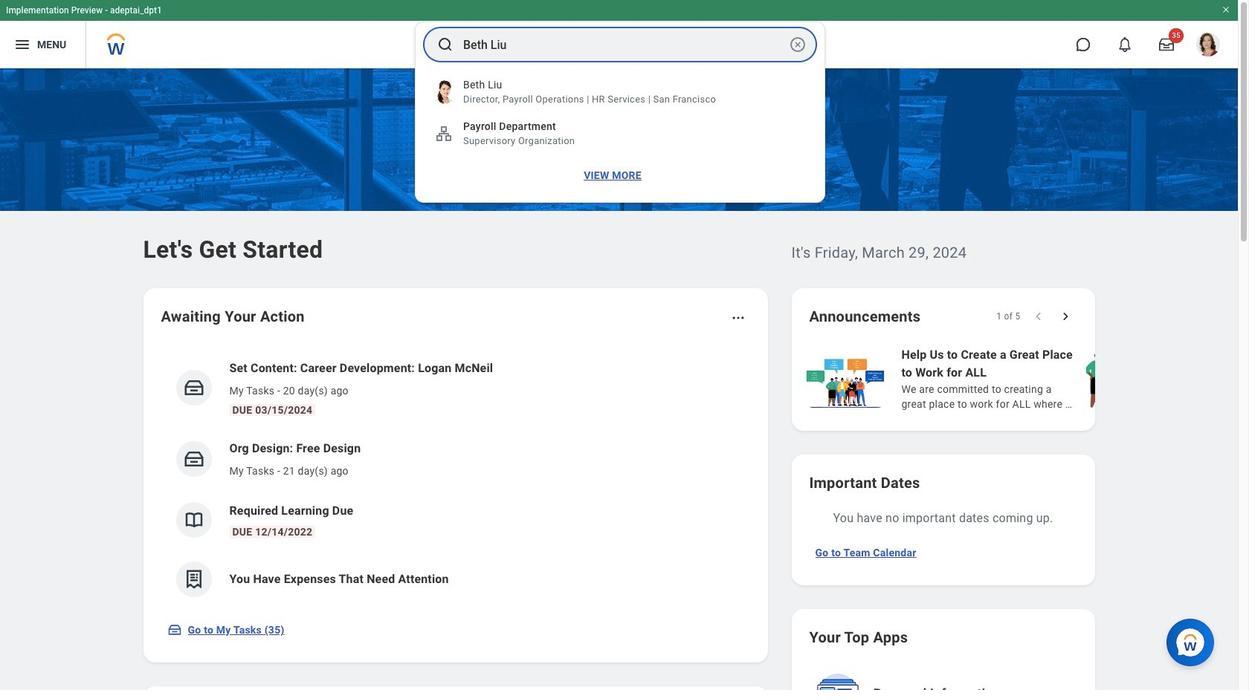 Task type: describe. For each thing, give the bounding box(es) containing it.
profile logan mcneil image
[[1197, 33, 1220, 60]]

1 horizontal spatial list
[[804, 345, 1249, 414]]

inbox image
[[183, 377, 205, 399]]

close environment banner image
[[1222, 5, 1231, 14]]

dashboard expenses image
[[183, 569, 205, 591]]

suggested results list box
[[416, 71, 825, 193]]

related actions image
[[731, 311, 746, 326]]

x circle image
[[789, 36, 807, 54]]

Search Workday  search field
[[463, 28, 786, 61]]

0 vertical spatial inbox image
[[183, 448, 205, 471]]

inbox large image
[[1159, 37, 1174, 52]]



Task type: locate. For each thing, give the bounding box(es) containing it.
chevron left small image
[[1031, 309, 1046, 324]]

None search field
[[415, 22, 826, 203]]

0 horizontal spatial inbox image
[[167, 623, 182, 638]]

search image
[[437, 36, 454, 54]]

0 horizontal spatial list
[[161, 348, 750, 610]]

justify image
[[13, 36, 31, 54]]

view team image
[[435, 125, 453, 143]]

inbox image
[[183, 448, 205, 471], [167, 623, 182, 638]]

main content
[[0, 68, 1249, 691]]

notifications large image
[[1118, 37, 1133, 52]]

1 vertical spatial inbox image
[[167, 623, 182, 638]]

list
[[804, 345, 1249, 414], [161, 348, 750, 610]]

1 horizontal spatial inbox image
[[183, 448, 205, 471]]

status
[[997, 311, 1021, 323]]

banner
[[0, 0, 1238, 68]]

chevron right small image
[[1058, 309, 1073, 324]]

book open image
[[183, 509, 205, 532]]



Task type: vqa. For each thing, say whether or not it's contained in the screenshot.
Search Workday SEARCH BOX
yes



